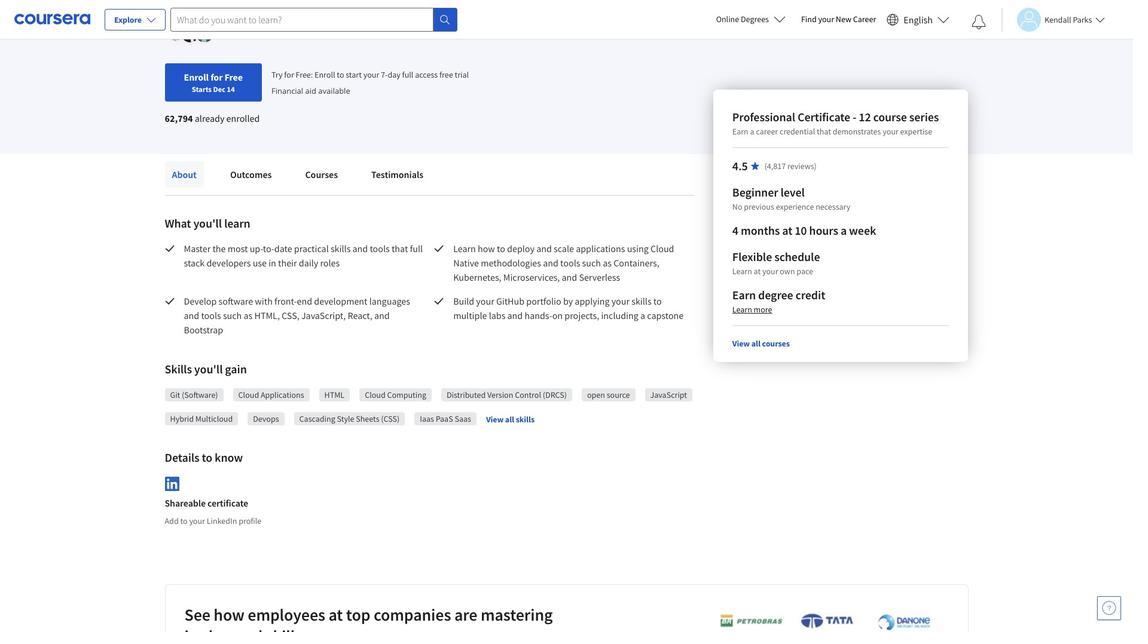 Task type: describe. For each thing, give the bounding box(es) containing it.
full inside try for free: enroll to start your 7-day full access free trial financial aid available
[[402, 69, 414, 80]]

try for free: enroll to start your 7-day full access free trial financial aid available
[[272, 69, 469, 96]]

and left scale
[[537, 243, 552, 255]]

ibm skills network team image
[[167, 25, 185, 42]]

source
[[607, 390, 630, 401]]

cloud computing
[[365, 390, 426, 401]]

enrolled
[[226, 112, 260, 124]]

skills you'll gain
[[165, 362, 247, 377]]

know
[[215, 450, 243, 465]]

flexible
[[733, 249, 772, 264]]

methodologies
[[481, 257, 541, 269]]

4
[[733, 223, 739, 238]]

view for view all courses
[[733, 339, 750, 349]]

such inside learn how to deploy and scale applications using cloud native methodologies and tools such as containers, kubernetes, microservices, and serverless
[[582, 257, 601, 269]]

shareable
[[165, 497, 206, 509]]

up-
[[250, 243, 263, 255]]

at for flexible schedule learn at your own pace
[[754, 266, 761, 277]]

to inside build your github portfolio by applying your skills to multiple labs and hands-on projects, including a capstone
[[654, 295, 662, 307]]

you'll for skills
[[194, 362, 223, 377]]

to inside try for free: enroll to start your 7-day full access free trial financial aid available
[[337, 69, 344, 80]]

master the most up-to-date practical skills and tools that full stack developers use in their daily roles
[[184, 243, 425, 269]]

financial aid available button
[[272, 86, 350, 96]]

cascading style sheets (css)
[[299, 414, 400, 425]]

your up labs
[[476, 295, 494, 307]]

multicloud
[[195, 414, 233, 425]]

gain
[[225, 362, 247, 377]]

developers
[[207, 257, 251, 269]]

html,
[[254, 310, 280, 322]]

kendall
[[1045, 14, 1072, 25]]

cloud inside learn how to deploy and scale applications using cloud native methodologies and tools such as containers, kubernetes, microservices, and serverless
[[651, 243, 674, 255]]

distributed version control (drcs)
[[447, 390, 567, 401]]

details to know
[[165, 450, 243, 465]]

and down languages
[[374, 310, 390, 322]]

as inside develop software with front-end development languages and tools such as html, css, javascript, react, and bootstrap
[[244, 310, 253, 322]]

as inside learn how to deploy and scale applications using cloud native methodologies and tools such as containers, kubernetes, microservices, and serverless
[[603, 257, 612, 269]]

help center image
[[1102, 602, 1117, 616]]

about
[[172, 169, 197, 181]]

-
[[853, 109, 857, 124]]

starts
[[192, 84, 212, 94]]

see
[[185, 605, 210, 626]]

learn inside earn degree credit learn more
[[733, 304, 752, 315]]

level
[[781, 185, 805, 200]]

available
[[318, 86, 350, 96]]

cloud applications
[[238, 390, 304, 401]]

michelle saltoun image
[[181, 25, 199, 42]]

view all courses
[[733, 339, 790, 349]]

version
[[487, 390, 513, 401]]

degree
[[758, 288, 793, 303]]

necessary
[[816, 202, 851, 212]]

own
[[780, 266, 795, 277]]

css,
[[282, 310, 299, 322]]

free:
[[296, 69, 313, 80]]

testimonials
[[371, 169, 424, 181]]

expertise
[[900, 126, 933, 137]]

add to your linkedin profile
[[165, 516, 262, 527]]

outcomes
[[230, 169, 272, 181]]

What do you want to learn? text field
[[170, 7, 434, 31]]

hybrid multicloud
[[170, 414, 233, 425]]

flexible schedule learn at your own pace
[[733, 249, 820, 277]]

kendall parks
[[1045, 14, 1092, 25]]

projects,
[[565, 310, 599, 322]]

what
[[165, 216, 191, 231]]

online degrees
[[716, 14, 769, 25]]

skills inside build your github portfolio by applying your skills to multiple labs and hands-on projects, including a capstone
[[632, 295, 652, 307]]

trial
[[455, 69, 469, 80]]

find your new career
[[801, 14, 876, 25]]

most
[[228, 243, 248, 255]]

dec
[[213, 84, 225, 94]]

date
[[274, 243, 292, 255]]

view all courses link
[[733, 339, 790, 349]]

more inside instructors: ibm skills network team +9 more
[[380, 29, 400, 39]]

earn inside professional certificate - 12 course series earn a career credential that demonstrates your expertise
[[733, 126, 749, 137]]

develop software with front-end development languages and tools such as html, css, javascript, react, and bootstrap
[[184, 295, 412, 336]]

open source
[[587, 390, 630, 401]]

learn
[[224, 216, 250, 231]]

a inside professional certificate - 12 course series earn a career credential that demonstrates your expertise
[[750, 126, 755, 137]]

distributed
[[447, 390, 486, 401]]

for for enroll
[[211, 71, 223, 83]]

by
[[563, 295, 573, 307]]

learn more link
[[733, 304, 772, 315]]

that for course
[[817, 126, 831, 137]]

companies
[[374, 605, 451, 626]]

career
[[853, 14, 876, 25]]

explore
[[114, 14, 142, 25]]

view for view all skills
[[486, 414, 504, 425]]

git
[[170, 390, 180, 401]]

your inside the flexible schedule learn at your own pace
[[763, 266, 778, 277]]

course
[[874, 109, 907, 124]]

previous
[[744, 202, 774, 212]]

scale
[[554, 243, 574, 255]]

in
[[269, 257, 276, 269]]

already
[[195, 112, 225, 124]]

practical
[[294, 243, 329, 255]]

stack
[[184, 257, 205, 269]]

new
[[836, 14, 852, 25]]

including
[[601, 310, 639, 322]]

html
[[324, 390, 345, 401]]

and inside master the most up-to-date practical skills and tools that full stack developers use in their daily roles
[[353, 243, 368, 255]]

0 vertical spatial at
[[782, 223, 793, 238]]

control
[[515, 390, 541, 401]]

to left know
[[202, 450, 212, 465]]

courses
[[305, 169, 338, 181]]

in-
[[185, 626, 204, 633]]

free
[[440, 69, 453, 80]]

see how employees at top companies are mastering in-demand skills
[[185, 605, 553, 633]]

english button
[[882, 0, 955, 39]]

linkedin
[[207, 516, 237, 527]]

hybrid
[[170, 414, 194, 425]]

to inside learn how to deploy and scale applications using cloud native methodologies and tools such as containers, kubernetes, microservices, and serverless
[[497, 243, 505, 255]]

javascript,
[[301, 310, 346, 322]]

schedule
[[775, 249, 820, 264]]

parks
[[1073, 14, 1092, 25]]

week
[[849, 223, 876, 238]]

find
[[801, 14, 817, 25]]



Task type: locate. For each thing, give the bounding box(es) containing it.
cloud for cloud applications
[[238, 390, 259, 401]]

0 vertical spatial full
[[402, 69, 414, 80]]

how right see in the bottom of the page
[[214, 605, 245, 626]]

skills up 'including'
[[632, 295, 652, 307]]

coursera enterprise logos image
[[702, 613, 941, 633]]

demand
[[203, 626, 263, 633]]

that for to-
[[392, 243, 408, 255]]

more right +9
[[380, 29, 400, 39]]

end
[[297, 295, 312, 307]]

0 vertical spatial view
[[733, 339, 750, 349]]

view down version
[[486, 414, 504, 425]]

iaas
[[420, 414, 434, 425]]

such down 'software'
[[223, 310, 242, 322]]

team
[[345, 28, 367, 39]]

all inside button
[[505, 414, 514, 425]]

to right the add
[[180, 516, 188, 527]]

1 horizontal spatial a
[[750, 126, 755, 137]]

0 vertical spatial skills
[[286, 28, 307, 39]]

your inside professional certificate - 12 course series earn a career credential that demonstrates your expertise
[[883, 126, 899, 137]]

hours
[[809, 223, 839, 238]]

professional certificate - 12 course series earn a career credential that demonstrates your expertise
[[733, 109, 939, 137]]

earn inside earn degree credit learn more
[[733, 288, 756, 303]]

and down "github"
[[508, 310, 523, 322]]

a left "capstone" at the right of the page
[[641, 310, 645, 322]]

online degrees button
[[707, 6, 795, 32]]

capstone
[[647, 310, 684, 322]]

and down develop
[[184, 310, 199, 322]]

0 vertical spatial earn
[[733, 126, 749, 137]]

1 vertical spatial skills
[[165, 362, 192, 377]]

0 horizontal spatial as
[[244, 310, 253, 322]]

to up methodologies
[[497, 243, 505, 255]]

62,794 already enrolled
[[165, 112, 260, 124]]

at left top
[[329, 605, 343, 626]]

for inside the enroll for free starts dec 14
[[211, 71, 223, 83]]

sachin jambur image
[[195, 25, 213, 42]]

for for try
[[284, 69, 294, 80]]

instructors:
[[220, 28, 265, 39]]

professional
[[733, 109, 796, 124]]

0 vertical spatial all
[[752, 339, 761, 349]]

your down course
[[883, 126, 899, 137]]

profile
[[239, 516, 262, 527]]

full right day
[[402, 69, 414, 80]]

shareable certificate
[[165, 497, 248, 509]]

a left week
[[841, 223, 847, 238]]

all left courses
[[752, 339, 761, 349]]

1 horizontal spatial as
[[603, 257, 612, 269]]

build your github portfolio by applying your skills to multiple labs and hands-on projects, including a capstone
[[453, 295, 684, 322]]

your left the 7-
[[364, 69, 379, 80]]

multiple
[[453, 310, 487, 322]]

at
[[782, 223, 793, 238], [754, 266, 761, 277], [329, 605, 343, 626]]

your up 'including'
[[612, 295, 630, 307]]

on
[[552, 310, 563, 322]]

how inside see how employees at top companies are mastering in-demand skills
[[214, 605, 245, 626]]

0 vertical spatial as
[[603, 257, 612, 269]]

all
[[752, 339, 761, 349], [505, 414, 514, 425]]

credential
[[780, 126, 815, 137]]

instructors: ibm skills network team +9 more
[[220, 28, 400, 39]]

enroll inside try for free: enroll to start your 7-day full access free trial financial aid available
[[315, 69, 335, 80]]

1 vertical spatial a
[[841, 223, 847, 238]]

enroll inside the enroll for free starts dec 14
[[184, 71, 209, 83]]

are
[[455, 605, 478, 626]]

financial
[[272, 86, 303, 96]]

more inside earn degree credit learn more
[[754, 304, 772, 315]]

ibm skills network team link
[[269, 28, 367, 39]]

kendall parks button
[[1002, 7, 1106, 31]]

a inside build your github portfolio by applying your skills to multiple labs and hands-on projects, including a capstone
[[641, 310, 645, 322]]

0 horizontal spatial enroll
[[184, 71, 209, 83]]

enroll up 'starts'
[[184, 71, 209, 83]]

None search field
[[170, 7, 458, 31]]

cascading
[[299, 414, 335, 425]]

+9
[[370, 29, 379, 39]]

at for see how employees at top companies are mastering in-demand skills
[[329, 605, 343, 626]]

earn degree credit learn more
[[733, 288, 826, 315]]

front-
[[275, 295, 297, 307]]

their
[[278, 257, 297, 269]]

1 horizontal spatial all
[[752, 339, 761, 349]]

free
[[225, 71, 243, 83]]

0 horizontal spatial a
[[641, 310, 645, 322]]

using
[[627, 243, 649, 255]]

portfolio
[[527, 295, 561, 307]]

(drcs)
[[543, 390, 567, 401]]

2 vertical spatial at
[[329, 605, 343, 626]]

1 horizontal spatial view
[[733, 339, 750, 349]]

1 vertical spatial learn
[[733, 266, 752, 277]]

credit
[[796, 288, 826, 303]]

1 vertical spatial how
[[214, 605, 245, 626]]

how for see
[[214, 605, 245, 626]]

cloud right using
[[651, 243, 674, 255]]

for inside try for free: enroll to start your 7-day full access free trial financial aid available
[[284, 69, 294, 80]]

your right find
[[819, 14, 834, 25]]

learn inside the flexible schedule learn at your own pace
[[733, 266, 752, 277]]

12
[[859, 109, 871, 124]]

courses
[[762, 339, 790, 349]]

0 vertical spatial learn
[[453, 243, 476, 255]]

at left 10
[[782, 223, 793, 238]]

skills right 'ibm'
[[286, 28, 307, 39]]

that up languages
[[392, 243, 408, 255]]

1 vertical spatial full
[[410, 243, 423, 255]]

1 vertical spatial more
[[754, 304, 772, 315]]

1 vertical spatial you'll
[[194, 362, 223, 377]]

as down applications
[[603, 257, 612, 269]]

tools down scale
[[560, 257, 580, 269]]

how inside learn how to deploy and scale applications using cloud native methodologies and tools such as containers, kubernetes, microservices, and serverless
[[478, 243, 495, 255]]

to up "capstone" at the right of the page
[[654, 295, 662, 307]]

labs
[[489, 310, 506, 322]]

(4,817
[[765, 161, 786, 172]]

0 horizontal spatial view
[[486, 414, 504, 425]]

0 horizontal spatial tools
[[201, 310, 221, 322]]

tools up bootstrap
[[201, 310, 221, 322]]

2 earn from the top
[[733, 288, 756, 303]]

iaas paas saas
[[420, 414, 471, 425]]

you'll up (software)
[[194, 362, 223, 377]]

no
[[733, 202, 743, 212]]

try
[[272, 69, 283, 80]]

skills up roles
[[331, 243, 351, 255]]

open
[[587, 390, 605, 401]]

and inside build your github portfolio by applying your skills to multiple labs and hands-on projects, including a capstone
[[508, 310, 523, 322]]

series
[[910, 109, 939, 124]]

that inside professional certificate - 12 course series earn a career credential that demonstrates your expertise
[[817, 126, 831, 137]]

and
[[353, 243, 368, 255], [537, 243, 552, 255], [543, 257, 559, 269], [562, 272, 577, 284], [184, 310, 199, 322], [374, 310, 390, 322], [508, 310, 523, 322]]

earn
[[733, 126, 749, 137], [733, 288, 756, 303]]

+9 more button
[[370, 28, 400, 40]]

you'll for what
[[193, 216, 222, 231]]

show notifications image
[[972, 15, 986, 29]]

details
[[165, 450, 200, 465]]

0 vertical spatial that
[[817, 126, 831, 137]]

build
[[453, 295, 474, 307]]

that
[[817, 126, 831, 137], [392, 243, 408, 255]]

1 vertical spatial earn
[[733, 288, 756, 303]]

2 horizontal spatial cloud
[[651, 243, 674, 255]]

devops
[[253, 414, 279, 425]]

saas
[[455, 414, 471, 425]]

all down distributed version control (drcs)
[[505, 414, 514, 425]]

0 vertical spatial more
[[380, 29, 400, 39]]

and up by
[[562, 272, 577, 284]]

top
[[346, 605, 370, 626]]

view all skills button
[[486, 414, 535, 426]]

0 horizontal spatial how
[[214, 605, 245, 626]]

at inside see how employees at top companies are mastering in-demand skills
[[329, 605, 343, 626]]

skills inside button
[[516, 414, 535, 425]]

1 horizontal spatial how
[[478, 243, 495, 255]]

tools inside learn how to deploy and scale applications using cloud native methodologies and tools such as containers, kubernetes, microservices, and serverless
[[560, 257, 580, 269]]

hands-
[[525, 310, 552, 322]]

0 horizontal spatial all
[[505, 414, 514, 425]]

learn down flexible
[[733, 266, 752, 277]]

github
[[496, 295, 525, 307]]

all for skills
[[505, 414, 514, 425]]

learn inside learn how to deploy and scale applications using cloud native methodologies and tools such as containers, kubernetes, microservices, and serverless
[[453, 243, 476, 255]]

0 horizontal spatial such
[[223, 310, 242, 322]]

view left courses
[[733, 339, 750, 349]]

full up languages
[[410, 243, 423, 255]]

0 horizontal spatial that
[[392, 243, 408, 255]]

cloud
[[651, 243, 674, 255], [238, 390, 259, 401], [365, 390, 386, 401]]

1 vertical spatial tools
[[560, 257, 580, 269]]

learn up view all courses link
[[733, 304, 752, 315]]

2 vertical spatial tools
[[201, 310, 221, 322]]

2 horizontal spatial tools
[[560, 257, 580, 269]]

2 vertical spatial learn
[[733, 304, 752, 315]]

10
[[795, 223, 807, 238]]

full inside master the most up-to-date practical skills and tools that full stack developers use in their daily roles
[[410, 243, 423, 255]]

2 horizontal spatial a
[[841, 223, 847, 238]]

tools up languages
[[370, 243, 390, 255]]

1 horizontal spatial cloud
[[365, 390, 386, 401]]

a left career
[[750, 126, 755, 137]]

(css)
[[381, 414, 400, 425]]

1 horizontal spatial skills
[[286, 28, 307, 39]]

skills inside master the most up-to-date practical skills and tools that full stack developers use in their daily roles
[[331, 243, 351, 255]]

for right try
[[284, 69, 294, 80]]

0 vertical spatial such
[[582, 257, 601, 269]]

your left own
[[763, 266, 778, 277]]

0 vertical spatial how
[[478, 243, 495, 255]]

that inside master the most up-to-date practical skills and tools that full stack developers use in their daily roles
[[392, 243, 408, 255]]

skills right demand
[[266, 626, 302, 633]]

how for learn
[[478, 243, 495, 255]]

1 vertical spatial view
[[486, 414, 504, 425]]

for
[[284, 69, 294, 80], [211, 71, 223, 83]]

tools inside master the most up-to-date practical skills and tools that full stack developers use in their daily roles
[[370, 243, 390, 255]]

such
[[582, 257, 601, 269], [223, 310, 242, 322]]

your down shareable certificate
[[189, 516, 205, 527]]

skills down control
[[516, 414, 535, 425]]

your inside try for free: enroll to start your 7-day full access free trial financial aid available
[[364, 69, 379, 80]]

learn up native at top left
[[453, 243, 476, 255]]

as down 'software'
[[244, 310, 253, 322]]

and right practical
[[353, 243, 368, 255]]

tools inside develop software with front-end development languages and tools such as html, css, javascript, react, and bootstrap
[[201, 310, 221, 322]]

1 vertical spatial that
[[392, 243, 408, 255]]

access
[[415, 69, 438, 80]]

development
[[314, 295, 368, 307]]

1 vertical spatial such
[[223, 310, 242, 322]]

more down degree
[[754, 304, 772, 315]]

1 horizontal spatial that
[[817, 126, 831, 137]]

serverless
[[579, 272, 620, 284]]

0 horizontal spatial for
[[211, 71, 223, 83]]

you'll up master
[[193, 216, 222, 231]]

0 vertical spatial a
[[750, 126, 755, 137]]

software
[[219, 295, 253, 307]]

microservices,
[[503, 272, 560, 284]]

pace
[[797, 266, 813, 277]]

4.5
[[733, 159, 748, 173]]

coursera image
[[14, 10, 90, 29]]

at inside the flexible schedule learn at your own pace
[[754, 266, 761, 277]]

1 vertical spatial all
[[505, 414, 514, 425]]

career
[[756, 126, 778, 137]]

how up native at top left
[[478, 243, 495, 255]]

cloud for cloud computing
[[365, 390, 386, 401]]

the
[[213, 243, 226, 255]]

what you'll learn
[[165, 216, 250, 231]]

0 horizontal spatial cloud
[[238, 390, 259, 401]]

1 vertical spatial as
[[244, 310, 253, 322]]

enroll up available
[[315, 69, 335, 80]]

view inside button
[[486, 414, 504, 425]]

skills up git
[[165, 362, 192, 377]]

such up serverless
[[582, 257, 601, 269]]

at down flexible
[[754, 266, 761, 277]]

full
[[402, 69, 414, 80], [410, 243, 423, 255]]

all for courses
[[752, 339, 761, 349]]

4 months at 10 hours a week
[[733, 223, 876, 238]]

such inside develop software with front-end development languages and tools such as html, css, javascript, react, and bootstrap
[[223, 310, 242, 322]]

1 horizontal spatial more
[[754, 304, 772, 315]]

0 vertical spatial tools
[[370, 243, 390, 255]]

to left start
[[337, 69, 344, 80]]

1 horizontal spatial for
[[284, 69, 294, 80]]

and down scale
[[543, 257, 559, 269]]

0 horizontal spatial skills
[[165, 362, 192, 377]]

to
[[337, 69, 344, 80], [497, 243, 505, 255], [654, 295, 662, 307], [202, 450, 212, 465], [180, 516, 188, 527]]

0 horizontal spatial more
[[380, 29, 400, 39]]

1 horizontal spatial such
[[582, 257, 601, 269]]

cloud down gain
[[238, 390, 259, 401]]

1 horizontal spatial at
[[754, 266, 761, 277]]

earn left career
[[733, 126, 749, 137]]

62,794
[[165, 112, 193, 124]]

roles
[[320, 257, 340, 269]]

for up dec at the top
[[211, 71, 223, 83]]

paas
[[436, 414, 453, 425]]

0 horizontal spatial at
[[329, 605, 343, 626]]

2 vertical spatial a
[[641, 310, 645, 322]]

1 earn from the top
[[733, 126, 749, 137]]

beginner
[[733, 185, 778, 200]]

cloud up the sheets
[[365, 390, 386, 401]]

earn up learn more link
[[733, 288, 756, 303]]

0 vertical spatial you'll
[[193, 216, 222, 231]]

that down certificate
[[817, 126, 831, 137]]

skills inside see how employees at top companies are mastering in-demand skills
[[266, 626, 302, 633]]

1 horizontal spatial tools
[[370, 243, 390, 255]]

1 horizontal spatial enroll
[[315, 69, 335, 80]]

mastering
[[481, 605, 553, 626]]

1 vertical spatial at
[[754, 266, 761, 277]]

2 horizontal spatial at
[[782, 223, 793, 238]]



Task type: vqa. For each thing, say whether or not it's contained in the screenshot.
all within the 'button'
yes



